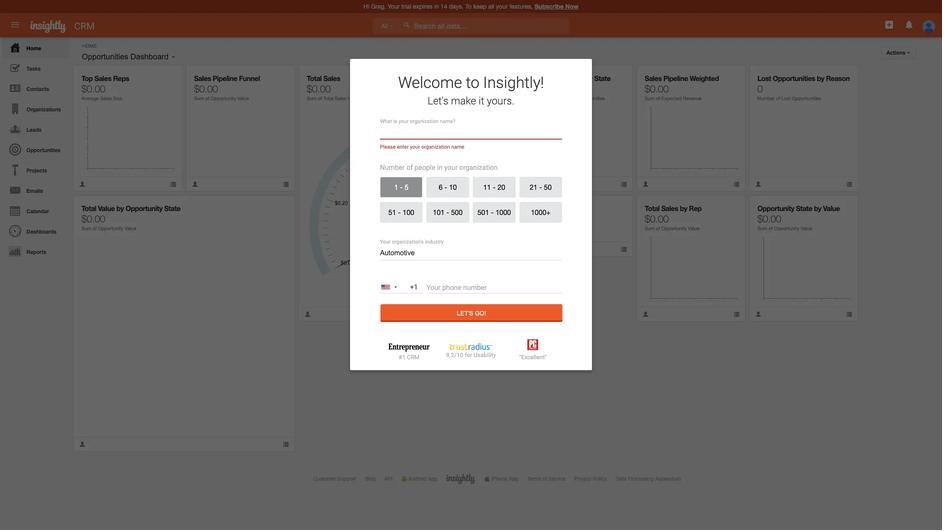 Task type: locate. For each thing, give the bounding box(es) containing it.
leads
[[26, 127, 41, 133]]

count
[[532, 96, 545, 101]]

privacy policy link
[[574, 476, 607, 482]]

$0.00 down the sales pipeline funnel link
[[194, 83, 218, 94]]

of inside sales pipeline weighted $0.00 sum of expected revenue
[[656, 96, 660, 101]]

pipeline left "funnel"
[[213, 74, 237, 82]]

total inside total value by opportunity state $0.00 sum of opportunity value
[[81, 204, 96, 212]]

navigation
[[0, 37, 69, 261]]

android
[[408, 476, 427, 482]]

$0.00 down total sales link
[[307, 83, 331, 94]]

sum inside sales pipeline weighted $0.00 sum of expected revenue
[[645, 96, 655, 101]]

0 vertical spatial organization
[[421, 144, 450, 150]]

reason
[[826, 74, 850, 82]]

enter
[[397, 144, 409, 150]]

1 vertical spatial list image
[[846, 311, 852, 317]]

sum
[[194, 96, 204, 101], [307, 96, 317, 101], [645, 96, 655, 101], [81, 226, 91, 231], [645, 226, 655, 231], [758, 226, 767, 231]]

2 app from the left
[[509, 476, 518, 482]]

total value by opportunity state link
[[81, 204, 180, 212]]

0 horizontal spatial home
[[26, 45, 41, 52]]

1 app from the left
[[428, 476, 438, 482]]

pipeline
[[213, 74, 237, 82], [663, 74, 688, 82]]

size
[[113, 96, 122, 101]]

of down the sales pipeline funnel link
[[205, 96, 209, 101]]

user image for $0.00
[[79, 441, 85, 447]]

0 horizontal spatial state
[[164, 204, 180, 212]]

- inside button
[[446, 209, 449, 216]]

terms
[[527, 476, 541, 482]]

number
[[532, 74, 557, 82], [552, 96, 569, 101], [758, 96, 775, 101], [380, 163, 405, 171]]

None text field
[[380, 129, 562, 139], [427, 284, 562, 294], [380, 129, 562, 139], [427, 284, 562, 294]]

lost opportunities by reason link
[[758, 74, 850, 82]]

by inside lost opportunities by reason 0 number of lost opportunities
[[817, 74, 824, 82]]

of inside sales pipeline funnel $0.00 sum of opportunity value
[[205, 96, 209, 101]]

1 0 from the left
[[532, 83, 537, 94]]

lost opportunities by reason 0 number of lost opportunities
[[758, 74, 850, 101]]

of inside opportunity state by value $0.00 sum of opportunity value
[[769, 226, 773, 231]]

- for 6
[[445, 183, 447, 191]]

by inside total value by opportunity state $0.00 sum of opportunity value
[[116, 204, 124, 212]]

projects link
[[2, 159, 69, 180]]

501
[[478, 209, 489, 216]]

of left expected
[[656, 96, 660, 101]]

of right the terms
[[543, 476, 547, 482]]

sum inside sales pipeline funnel $0.00 sum of opportunity value
[[194, 96, 204, 101]]

organization up 11
[[459, 163, 498, 171]]

- left "5"
[[400, 183, 403, 191]]

app right iphone
[[509, 476, 518, 482]]

1 horizontal spatial lost
[[781, 96, 791, 101]]

1 horizontal spatial your
[[444, 163, 458, 171]]

1 horizontal spatial app
[[509, 476, 518, 482]]

list image
[[621, 246, 627, 252], [846, 311, 852, 317], [283, 441, 289, 447]]

of down total sales link
[[318, 96, 322, 101]]

top
[[81, 74, 93, 82]]

0 inside lost opportunities by reason 0 number of lost opportunities
[[758, 83, 763, 94]]

by
[[585, 74, 593, 82], [817, 74, 824, 82], [116, 204, 124, 212], [680, 204, 687, 212], [814, 204, 822, 212]]

of down total value by opportunity state link on the left top
[[93, 226, 97, 231]]

$0.00 down opportunity state by value link
[[758, 213, 781, 224]]

- right 51
[[398, 209, 401, 216]]

1 pipeline from the left
[[213, 74, 237, 82]]

0 horizontal spatial lost
[[758, 74, 771, 82]]

#1
[[399, 354, 406, 361]]

insightly!
[[483, 73, 544, 92]]

of inside total sales by rep $0.00 sum of opportunity value
[[656, 226, 660, 231]]

1 horizontal spatial home
[[82, 43, 96, 49]]

1 vertical spatial organization
[[459, 163, 498, 171]]

reports
[[26, 249, 46, 255]]

1000+
[[531, 209, 551, 216]]

number down lost opportunities by reason link
[[758, 96, 775, 101]]

dashboard
[[130, 52, 169, 61]]

automotive link
[[380, 249, 562, 261]]

navigation containing home
[[0, 37, 69, 261]]

pipeline for funnel
[[213, 74, 237, 82]]

total for state
[[81, 204, 96, 212]]

total inside total sales by rep $0.00 sum of opportunity value
[[645, 204, 660, 212]]

sales pipeline weighted link
[[645, 74, 719, 82]]

opportunity inside total sales by rep $0.00 sum of opportunity value
[[661, 226, 687, 231]]

of left people
[[407, 163, 413, 171]]

9.2/10
[[446, 352, 463, 359]]

home for home
[[26, 45, 41, 52]]

app for android app
[[428, 476, 438, 482]]

sales
[[94, 74, 111, 82], [194, 74, 211, 82], [323, 74, 340, 82], [645, 74, 662, 82], [100, 96, 112, 101], [335, 96, 346, 101], [661, 204, 678, 212]]

- for 501
[[491, 209, 494, 216]]

pipeline up expected
[[663, 74, 688, 82]]

Search all data.... text field
[[399, 18, 570, 34]]

list image
[[170, 181, 176, 187], [283, 181, 289, 187], [621, 181, 627, 187], [734, 181, 740, 187], [846, 181, 852, 187], [508, 311, 514, 317], [734, 311, 740, 317]]

- inside 'button'
[[539, 183, 542, 191]]

1 - 5 button
[[380, 177, 423, 198]]

emails link
[[2, 180, 69, 200]]

1 vertical spatial crm
[[407, 354, 420, 361]]

total value by opportunity state $0.00 sum of opportunity value
[[81, 204, 180, 231]]

home up top
[[82, 43, 96, 49]]

support
[[338, 476, 356, 482]]

by for lost opportunities by reason
[[817, 74, 824, 82]]

home up tasks 'link'
[[26, 45, 41, 52]]

of left opps
[[559, 74, 565, 82]]

home inside 'link'
[[26, 45, 41, 52]]

average
[[81, 96, 99, 101]]

- inside button
[[398, 209, 401, 216]]

- right 6
[[445, 183, 447, 191]]

data processing addendum
[[616, 476, 681, 482]]

state inside number of opps by state 0 count of number of opportunities
[[594, 74, 611, 82]]

2 horizontal spatial state
[[796, 204, 812, 212]]

0 vertical spatial lost
[[758, 74, 771, 82]]

of right "count" at top right
[[546, 96, 551, 101]]

1
[[394, 183, 398, 191]]

0 vertical spatial your
[[410, 144, 420, 150]]

0 vertical spatial crm
[[74, 21, 95, 32]]

notifications image
[[904, 20, 914, 30]]

leads link
[[2, 119, 69, 139]]

by for total value by opportunity state
[[116, 204, 124, 212]]

state inside opportunity state by value $0.00 sum of opportunity value
[[796, 204, 812, 212]]

opportunities link
[[2, 139, 69, 159]]

organizations
[[26, 106, 61, 113]]

21 - 50 button
[[519, 177, 562, 198]]

top sales reps link
[[81, 74, 129, 82]]

$0.00 inside top sales reps $0.00 average sales size
[[81, 83, 105, 94]]

weighted
[[690, 74, 719, 82]]

state inside total value by opportunity state $0.00 sum of opportunity value
[[164, 204, 180, 212]]

data processing addendum link
[[616, 476, 681, 482]]

people
[[415, 163, 435, 171]]

of down opportunity state by value link
[[769, 226, 773, 231]]

1 vertical spatial your
[[444, 163, 458, 171]]

user image for sales
[[79, 181, 85, 187]]

$0.00 down total value by opportunity state link on the left top
[[81, 213, 105, 224]]

2 0 from the left
[[758, 83, 763, 94]]

$0.00 up expected
[[645, 83, 669, 94]]

opportunities
[[82, 52, 128, 61], [773, 74, 815, 82], [576, 96, 605, 101], [792, 96, 821, 101], [26, 147, 60, 153]]

- right 21
[[539, 183, 542, 191]]

0 horizontal spatial organization
[[421, 144, 450, 150]]

None submit
[[381, 304, 563, 322]]

0 horizontal spatial 0
[[532, 83, 537, 94]]

by for opportunity state by value
[[814, 204, 822, 212]]

- left 500
[[446, 209, 449, 216]]

your right enter
[[410, 144, 420, 150]]

total
[[307, 74, 322, 82], [323, 96, 334, 101], [81, 204, 96, 212], [645, 204, 660, 212]]

by for total sales by rep
[[680, 204, 687, 212]]

6 - 10
[[439, 183, 457, 191]]

$0.00 down total sales by rep link
[[645, 213, 669, 224]]

-
[[400, 183, 403, 191], [445, 183, 447, 191], [493, 183, 496, 191], [539, 183, 542, 191], [398, 209, 401, 216], [446, 209, 449, 216], [491, 209, 494, 216]]

0 vertical spatial list image
[[621, 246, 627, 252]]

1 vertical spatial lost
[[781, 96, 791, 101]]

expected
[[661, 96, 682, 101]]

of down lost opportunities by reason link
[[776, 96, 780, 101]]

by inside total sales by rep $0.00 sum of opportunity value
[[680, 204, 687, 212]]

1 horizontal spatial 0
[[758, 83, 763, 94]]

0
[[532, 83, 537, 94], [758, 83, 763, 94]]

by inside opportunity state by value $0.00 sum of opportunity value
[[814, 204, 822, 212]]

0 horizontal spatial pipeline
[[213, 74, 237, 82]]

$0.00 inside sales pipeline funnel $0.00 sum of opportunity value
[[194, 83, 218, 94]]

total for of
[[307, 74, 322, 82]]

0 horizontal spatial app
[[428, 476, 438, 482]]

app right android
[[428, 476, 438, 482]]

1 horizontal spatial list image
[[621, 246, 627, 252]]

win rate
[[532, 204, 560, 212]]

contacts
[[26, 86, 49, 92]]

sales inside sales pipeline weighted $0.00 sum of expected revenue
[[645, 74, 662, 82]]

lost
[[758, 74, 771, 82], [781, 96, 791, 101]]

101 - 500
[[433, 209, 463, 216]]

please
[[380, 144, 396, 150]]

pipeline inside sales pipeline funnel $0.00 sum of opportunity value
[[213, 74, 237, 82]]

- right 11
[[493, 183, 496, 191]]

opportunities dashboard button
[[79, 50, 172, 63]]

total sales by rep link
[[645, 204, 702, 212]]

user image
[[192, 181, 198, 187], [530, 181, 536, 187], [755, 181, 761, 187], [530, 246, 536, 252], [305, 311, 311, 317], [643, 311, 649, 317]]

organization
[[421, 144, 450, 150], [459, 163, 498, 171]]

your right in
[[444, 163, 458, 171]]

value
[[237, 96, 249, 101], [348, 96, 359, 101], [98, 204, 115, 212], [823, 204, 840, 212], [125, 226, 136, 231], [688, 226, 700, 231], [801, 226, 812, 231]]

pipeline inside sales pipeline weighted $0.00 sum of expected revenue
[[663, 74, 688, 82]]

number up "count" at top right
[[532, 74, 557, 82]]

51 - 100 button
[[380, 202, 423, 223]]

home actions opportunities dashboard
[[82, 43, 907, 61]]

"excellent"
[[519, 354, 547, 361]]

$0.00
[[81, 83, 105, 94], [194, 83, 218, 94], [307, 83, 331, 94], [645, 83, 669, 94], [81, 213, 105, 224], [645, 213, 669, 224], [758, 213, 781, 224]]

sum inside total sales by rep $0.00 sum of opportunity value
[[645, 226, 655, 231]]

rep
[[689, 204, 702, 212]]

user image for of
[[643, 181, 649, 187]]

value inside sales pipeline funnel $0.00 sum of opportunity value
[[237, 96, 249, 101]]

in
[[437, 163, 443, 171]]

organization up 'number of people in your organization'
[[421, 144, 450, 150]]

user image
[[79, 181, 85, 187], [643, 181, 649, 187], [755, 311, 761, 317], [79, 441, 85, 447]]

of down total sales by rep link
[[656, 226, 660, 231]]

opportunities inside number of opps by state 0 count of number of opportunities
[[576, 96, 605, 101]]

android app link
[[401, 476, 438, 482]]

2 pipeline from the left
[[663, 74, 688, 82]]

home inside home actions opportunities dashboard
[[82, 43, 96, 49]]

1 horizontal spatial pipeline
[[663, 74, 688, 82]]

- right 501
[[491, 209, 494, 216]]

of
[[559, 74, 565, 82], [205, 96, 209, 101], [318, 96, 322, 101], [546, 96, 551, 101], [570, 96, 575, 101], [656, 96, 660, 101], [776, 96, 780, 101], [407, 163, 413, 171], [93, 226, 97, 231], [656, 226, 660, 231], [769, 226, 773, 231], [543, 476, 547, 482]]

1 horizontal spatial state
[[594, 74, 611, 82]]

of inside total value by opportunity state $0.00 sum of opportunity value
[[93, 226, 97, 231]]

contacts link
[[2, 78, 69, 98]]

sum inside total value by opportunity state $0.00 sum of opportunity value
[[81, 226, 91, 231]]

0 horizontal spatial your
[[410, 144, 420, 150]]

$0.00 up average
[[81, 83, 105, 94]]

opportunities inside home actions opportunities dashboard
[[82, 52, 128, 61]]

processing
[[628, 476, 654, 482]]

calendar link
[[2, 200, 69, 221]]

2 vertical spatial list image
[[283, 441, 289, 447]]

value inside total sales by rep $0.00 sum of opportunity value
[[688, 226, 700, 231]]

sales inside sales pipeline funnel $0.00 sum of opportunity value
[[194, 74, 211, 82]]



Task type: vqa. For each thing, say whether or not it's contained in the screenshot.
applying... to the top
no



Task type: describe. For each thing, give the bounding box(es) containing it.
dashboards
[[26, 228, 56, 235]]

app for iphone app
[[509, 476, 518, 482]]

privacy
[[574, 476, 592, 482]]

by inside number of opps by state 0 count of number of opportunities
[[585, 74, 593, 82]]

iphone app link
[[484, 476, 518, 482]]

to
[[466, 73, 479, 92]]

actions button
[[881, 46, 916, 59]]

opps
[[567, 74, 584, 82]]

opportunity inside sales pipeline funnel $0.00 sum of opportunity value
[[211, 96, 236, 101]]

opportunity state by value $0.00 sum of opportunity value
[[758, 204, 840, 231]]

50
[[544, 183, 552, 191]]

emails
[[26, 188, 43, 194]]

pipeline for weighted
[[663, 74, 688, 82]]

home for home actions opportunities dashboard
[[82, 43, 96, 49]]

welcome to insightly! let's make it yours.
[[398, 73, 544, 107]]

1 horizontal spatial organization
[[459, 163, 498, 171]]

make
[[451, 95, 476, 107]]

0 inside number of opps by state 0 count of number of opportunities
[[532, 83, 537, 94]]

opportunities inside opportunities link
[[26, 147, 60, 153]]

51 - 100
[[388, 209, 414, 216]]

service
[[549, 476, 566, 482]]

sum inside total sales $0.00 sum of total sales value
[[307, 96, 317, 101]]

yours.
[[487, 95, 515, 107]]

- for 11
[[493, 183, 496, 191]]

addendum
[[655, 476, 681, 482]]

projects
[[26, 167, 47, 174]]

win
[[532, 204, 544, 212]]

sum inside opportunity state by value $0.00 sum of opportunity value
[[758, 226, 767, 231]]

$0.00 inside opportunity state by value $0.00 sum of opportunity value
[[758, 213, 781, 224]]

subscribe now
[[535, 3, 579, 10]]

1000+ button
[[519, 202, 562, 223]]

$0.00 inside total sales $0.00 sum of total sales value
[[307, 83, 331, 94]]

of inside total sales $0.00 sum of total sales value
[[318, 96, 322, 101]]

11 - 20 button
[[473, 177, 516, 198]]

total sales link
[[307, 74, 340, 82]]

now
[[565, 3, 579, 10]]

subscribe
[[535, 3, 564, 10]]

state for $0.00
[[164, 204, 180, 212]]

rate
[[546, 204, 560, 212]]

customer support
[[313, 476, 356, 482]]

101 - 500 button
[[427, 202, 469, 223]]

- for 51
[[398, 209, 401, 216]]

sales pipeline funnel link
[[194, 74, 260, 82]]

dashboards link
[[2, 221, 69, 241]]

api link
[[384, 476, 392, 482]]

sales inside total sales by rep $0.00 sum of opportunity value
[[661, 204, 678, 212]]

21
[[530, 183, 537, 191]]

501 - 1000
[[478, 209, 511, 216]]

opportunity state by value link
[[758, 204, 840, 212]]

- for 101
[[446, 209, 449, 216]]

number of opps by state link
[[532, 74, 611, 82]]

number right "count" at top right
[[552, 96, 569, 101]]

terms of service link
[[527, 476, 566, 482]]

number of opps by state 0 count of number of opportunities
[[532, 74, 611, 101]]

customer support link
[[313, 476, 356, 482]]

terms of service
[[527, 476, 566, 482]]

2 horizontal spatial list image
[[846, 311, 852, 317]]

name
[[451, 144, 464, 150]]

blog
[[365, 476, 376, 482]]

number up 1
[[380, 163, 405, 171]]

state for 0
[[594, 74, 611, 82]]

let's
[[428, 95, 448, 107]]

$0.00 inside total sales by rep $0.00 sum of opportunity value
[[645, 213, 669, 224]]

501 - 1000 button
[[473, 202, 516, 223]]

of inside lost opportunities by reason 0 number of lost opportunities
[[776, 96, 780, 101]]

101
[[433, 209, 445, 216]]

reps
[[113, 74, 129, 82]]

- for 21
[[539, 183, 542, 191]]

iphone app
[[491, 476, 518, 482]]

funnel
[[239, 74, 260, 82]]

total sales by rep $0.00 sum of opportunity value
[[645, 204, 702, 231]]

privacy policy
[[574, 476, 607, 482]]

500
[[451, 209, 463, 216]]

21 - 50
[[530, 183, 552, 191]]

$0.00 inside sales pipeline weighted $0.00 sum of expected revenue
[[645, 83, 669, 94]]

value inside total sales $0.00 sum of total sales value
[[348, 96, 359, 101]]

9.2/10 for usability
[[446, 352, 496, 359]]

top sales reps $0.00 average sales size
[[81, 74, 129, 101]]

number inside lost opportunities by reason 0 number of lost opportunities
[[758, 96, 775, 101]]

calendar
[[26, 208, 49, 215]]

11 - 20
[[483, 183, 505, 191]]

- for 1
[[400, 183, 403, 191]]

#1 crm
[[399, 354, 420, 361]]

1000
[[496, 209, 511, 216]]

20
[[498, 183, 505, 191]]

of down number of opps by state link
[[570, 96, 575, 101]]

11
[[483, 183, 491, 191]]

1 - 5
[[394, 183, 409, 191]]

$0.00 inside total value by opportunity state $0.00 sum of opportunity value
[[81, 213, 105, 224]]

all
[[381, 22, 388, 29]]

10
[[449, 183, 457, 191]]

1 horizontal spatial crm
[[407, 354, 420, 361]]

usability
[[474, 352, 496, 359]]

organizations link
[[2, 98, 69, 119]]

for
[[465, 352, 472, 359]]

0 horizontal spatial list image
[[283, 441, 289, 447]]

reports link
[[2, 241, 69, 261]]

android app
[[408, 476, 438, 482]]

total for $0.00
[[645, 204, 660, 212]]

100
[[403, 209, 414, 216]]

data
[[616, 476, 627, 482]]

all link
[[372, 18, 399, 34]]

subscribe now link
[[535, 3, 579, 10]]

0 horizontal spatial crm
[[74, 21, 95, 32]]

please enter your organization name
[[380, 144, 464, 150]]

it
[[479, 95, 484, 107]]



